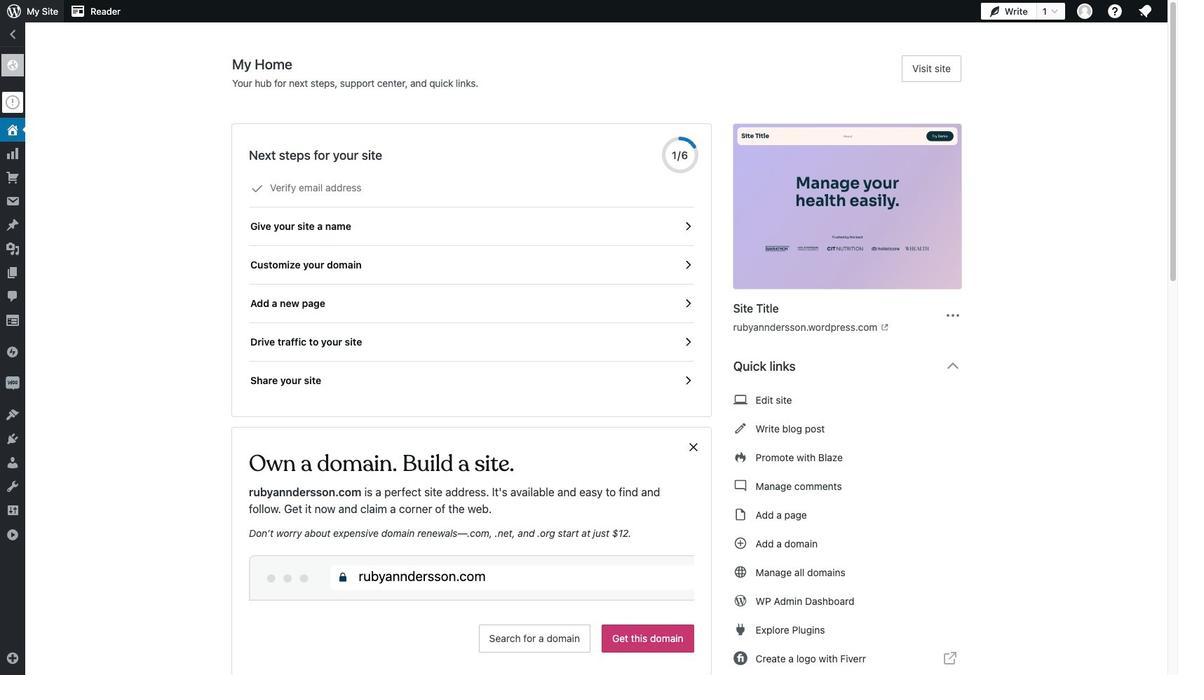 Task type: describe. For each thing, give the bounding box(es) containing it.
laptop image
[[734, 392, 748, 408]]

task enabled image
[[682, 220, 694, 233]]

launchpad checklist element
[[249, 169, 694, 400]]

2 task enabled image from the top
[[682, 298, 694, 310]]

2 img image from the top
[[6, 377, 20, 391]]

3 task enabled image from the top
[[682, 336, 694, 349]]

manage your notifications image
[[1137, 3, 1154, 20]]



Task type: vqa. For each thing, say whether or not it's contained in the screenshot.
edit IMAGE
yes



Task type: locate. For each thing, give the bounding box(es) containing it.
4 task enabled image from the top
[[682, 375, 694, 387]]

1 img image from the top
[[6, 345, 20, 359]]

1 vertical spatial img image
[[6, 377, 20, 391]]

0 vertical spatial img image
[[6, 345, 20, 359]]

main content
[[232, 55, 973, 676]]

insert_drive_file image
[[734, 507, 748, 523]]

progress bar
[[662, 137, 699, 173]]

task enabled image
[[682, 259, 694, 272], [682, 298, 694, 310], [682, 336, 694, 349], [682, 375, 694, 387]]

1 task enabled image from the top
[[682, 259, 694, 272]]

help image
[[1107, 3, 1124, 20]]

img image
[[6, 345, 20, 359], [6, 377, 20, 391]]

mode_comment image
[[734, 478, 748, 495]]

edit image
[[734, 420, 748, 437]]

more options for site site title image
[[945, 307, 962, 324]]

dismiss domain name promotion image
[[687, 439, 700, 456]]

my profile image
[[1078, 4, 1093, 19]]



